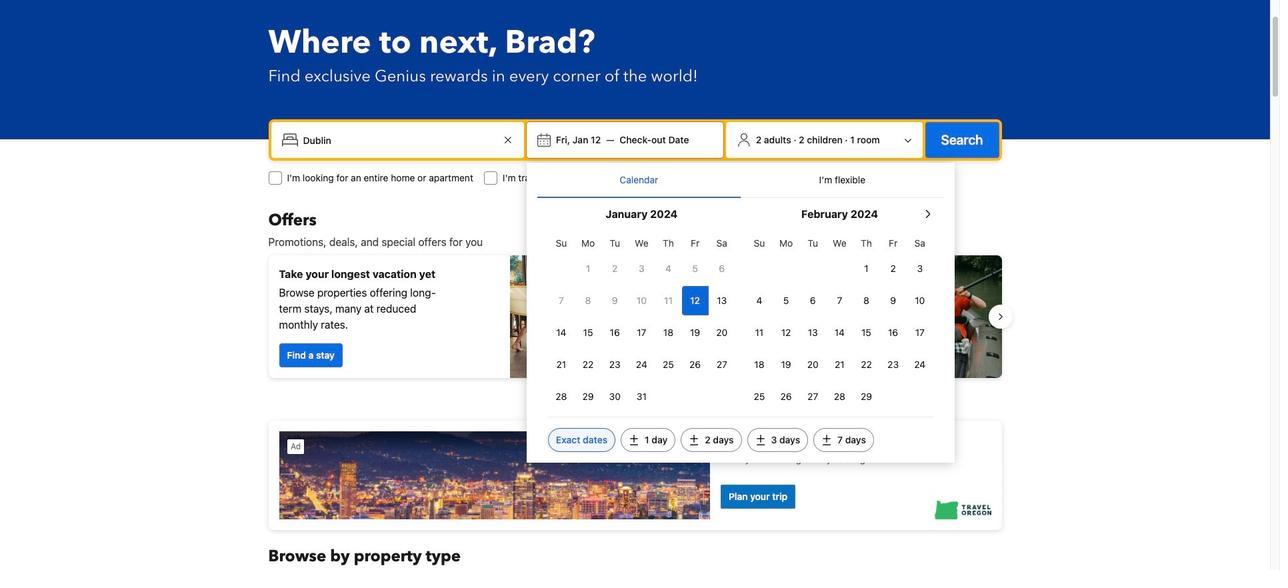 Task type: vqa. For each thing, say whether or not it's contained in the screenshot.
11 February 2024 OPTION
yes



Task type: describe. For each thing, give the bounding box(es) containing it.
20 January 2024 checkbox
[[709, 318, 736, 348]]

2 January 2024 checkbox
[[602, 254, 629, 283]]

6 February 2024 checkbox
[[800, 286, 827, 316]]

29 January 2024 checkbox
[[575, 382, 602, 412]]

18 January 2024 checkbox
[[655, 318, 682, 348]]

20 February 2024 checkbox
[[800, 350, 827, 380]]

19 February 2024 checkbox
[[773, 350, 800, 380]]

24 January 2024 checkbox
[[629, 350, 655, 380]]

8 February 2024 checkbox
[[853, 286, 880, 316]]

31 January 2024 checkbox
[[629, 382, 655, 412]]

Where are you going? field
[[298, 128, 500, 152]]

21 February 2024 checkbox
[[827, 350, 853, 380]]

6 January 2024 checkbox
[[709, 254, 736, 283]]

21 January 2024 checkbox
[[548, 350, 575, 380]]

25 February 2024 checkbox
[[746, 382, 773, 412]]

advertisement element
[[268, 421, 1002, 530]]

3 February 2024 checkbox
[[907, 254, 934, 283]]

29 February 2024 checkbox
[[853, 382, 880, 412]]

25 January 2024 checkbox
[[655, 350, 682, 380]]

28 February 2024 checkbox
[[827, 382, 853, 412]]

11 January 2024 checkbox
[[655, 286, 682, 316]]

a young girl and woman kayak on a river image
[[641, 255, 1002, 378]]

5 February 2024 checkbox
[[773, 286, 800, 316]]

15 January 2024 checkbox
[[575, 318, 602, 348]]

17 January 2024 checkbox
[[629, 318, 655, 348]]

take your longest vacation yet image
[[510, 255, 630, 378]]

11 February 2024 checkbox
[[746, 318, 773, 348]]

2 grid from the left
[[746, 230, 934, 412]]

16 February 2024 checkbox
[[880, 318, 907, 348]]

9 January 2024 checkbox
[[602, 286, 629, 316]]

24 February 2024 checkbox
[[907, 350, 934, 380]]

22 February 2024 checkbox
[[853, 350, 880, 380]]

15 February 2024 checkbox
[[853, 318, 880, 348]]

3 January 2024 checkbox
[[629, 254, 655, 283]]



Task type: locate. For each thing, give the bounding box(es) containing it.
4 February 2024 checkbox
[[746, 286, 773, 316]]

progress bar
[[627, 389, 643, 394]]

9 February 2024 checkbox
[[880, 286, 907, 316]]

2 February 2024 checkbox
[[880, 254, 907, 283]]

region
[[258, 250, 1013, 384]]

tab list
[[538, 163, 944, 199]]

26 February 2024 checkbox
[[773, 382, 800, 412]]

10 February 2024 checkbox
[[907, 286, 934, 316]]

12 February 2024 checkbox
[[773, 318, 800, 348]]

26 January 2024 checkbox
[[682, 350, 709, 380]]

12 January 2024 checkbox
[[682, 286, 709, 316]]

5 January 2024 checkbox
[[682, 254, 709, 283]]

1 horizontal spatial grid
[[746, 230, 934, 412]]

27 February 2024 checkbox
[[800, 382, 827, 412]]

23 February 2024 checkbox
[[880, 350, 907, 380]]

13 February 2024 checkbox
[[800, 318, 827, 348]]

main content
[[258, 210, 1013, 570]]

18 February 2024 checkbox
[[746, 350, 773, 380]]

13 January 2024 checkbox
[[709, 286, 736, 316]]

22 January 2024 checkbox
[[575, 350, 602, 380]]

30 January 2024 checkbox
[[602, 382, 629, 412]]

16 January 2024 checkbox
[[602, 318, 629, 348]]

1 January 2024 checkbox
[[575, 254, 602, 283]]

17 February 2024 checkbox
[[907, 318, 934, 348]]

27 January 2024 checkbox
[[709, 350, 736, 380]]

1 grid from the left
[[548, 230, 736, 412]]

8 January 2024 checkbox
[[575, 286, 602, 316]]

23 January 2024 checkbox
[[602, 350, 629, 380]]

10 January 2024 checkbox
[[629, 286, 655, 316]]

4 January 2024 checkbox
[[655, 254, 682, 283]]

14 February 2024 checkbox
[[827, 318, 853, 348]]

14 January 2024 checkbox
[[548, 318, 575, 348]]

28 January 2024 checkbox
[[548, 382, 575, 412]]

7 January 2024 checkbox
[[548, 286, 575, 316]]

cell
[[682, 283, 709, 316]]

0 horizontal spatial grid
[[548, 230, 736, 412]]

1 February 2024 checkbox
[[853, 254, 880, 283]]

7 February 2024 checkbox
[[827, 286, 853, 316]]

grid
[[548, 230, 736, 412], [746, 230, 934, 412]]

19 January 2024 checkbox
[[682, 318, 709, 348]]



